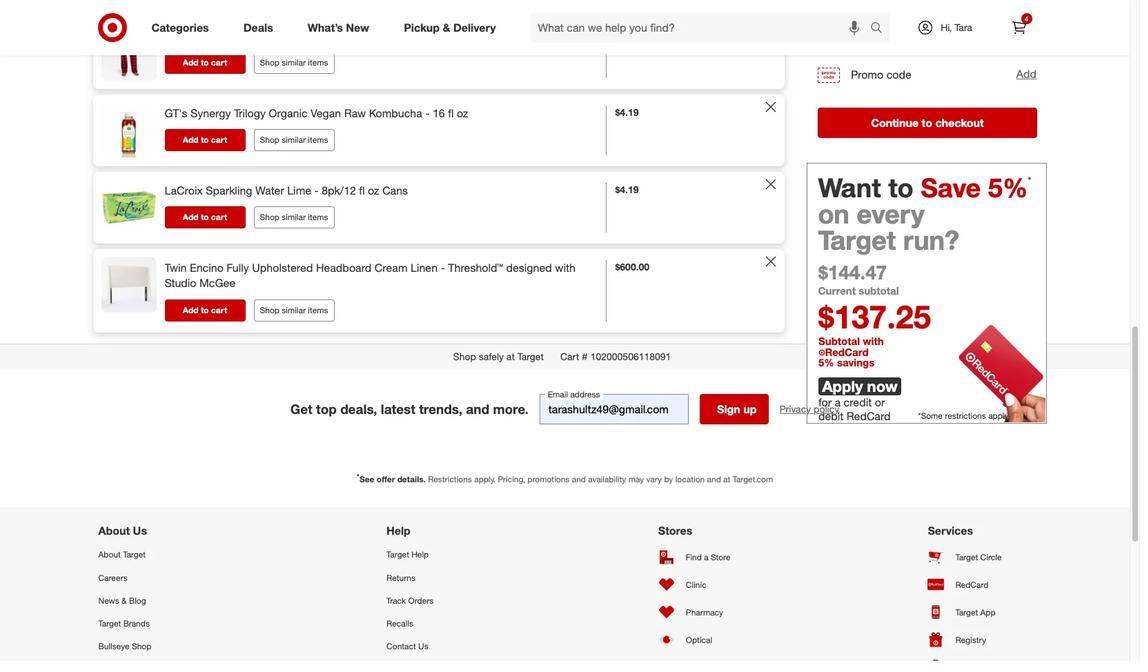 Task type: locate. For each thing, give the bounding box(es) containing it.
add inside gt's synergy trilogy organic vegan raw kombucha - 16 fl oz list item
[[183, 135, 199, 145]]

lacroix sparkling water lime - 8pk/12 fl oz cans list item
[[93, 172, 785, 243]]

3 similar from the top
[[282, 212, 306, 223]]

check
[[236, 29, 267, 42]]

*
[[1028, 174, 1032, 185], [357, 472, 360, 481]]

add to cart for buffalo
[[183, 58, 227, 68]]

add to cart button inside lacroix sparkling water lime - 8pk/12 fl oz cans list item
[[165, 207, 245, 229]]

2 $4.19 from the top
[[615, 183, 639, 195]]

store
[[711, 552, 731, 563]]

* inside * see offer details. restrictions apply. pricing, promotions and availability may vary by location and at target.com
[[357, 472, 360, 481]]

0 horizontal spatial &
[[122, 596, 127, 606]]

items inside gt's synergy trilogy organic vegan raw kombucha - 16 fl oz list item
[[308, 135, 328, 145]]

to down buffalo
[[201, 58, 209, 68]]

5% down subtotal
[[818, 356, 834, 370]]

delivery
[[453, 20, 496, 34]]

2 similar from the top
[[282, 135, 306, 145]]

target circle link
[[928, 544, 1032, 571]]

add inside lacroix sparkling water lime - 8pk/12 fl oz cans list item
[[183, 212, 199, 223]]

1 $4.19 from the top
[[615, 106, 639, 118]]

add to cart inside men's buffalo check fleece matching family pajama pants - wondershop™ red l list item
[[183, 58, 227, 68]]

0 vertical spatial oz
[[457, 106, 468, 120]]

a for store
[[704, 552, 709, 563]]

similar inside twin encino fully upholstered headboard cream linen - threshold™ designed with studio mcgee list item
[[282, 305, 306, 316]]

target brands link
[[98, 612, 203, 635]]

trilogy
[[234, 106, 266, 120]]

$4.19 inside gt's synergy trilogy organic vegan raw kombucha - 16 fl oz list item
[[615, 106, 639, 118]]

gift
[[890, 23, 906, 37]]

search button
[[864, 12, 897, 46]]

cart down 'mcgee'
[[211, 305, 227, 316]]

1 cart from the top
[[211, 58, 227, 68]]

* inside want to save 5% *
[[1028, 174, 1032, 185]]

1 vertical spatial 5%
[[818, 356, 834, 370]]

add to cart button for encino
[[165, 300, 245, 322]]

at inside * see offer details. restrictions apply. pricing, promotions and availability may vary by location and at target.com
[[724, 474, 731, 485]]

3 cart from the top
[[211, 212, 227, 223]]

add to cart button down lacroix
[[165, 207, 245, 229]]

shop similar items button inside twin encino fully upholstered headboard cream linen - threshold™ designed with studio mcgee list item
[[254, 300, 335, 322]]

shop similar items button for organic
[[254, 129, 335, 151]]

0 horizontal spatial apply.
[[474, 474, 496, 485]]

cart inside gt's synergy trilogy organic vegan raw kombucha - 16 fl oz list item
[[211, 135, 227, 145]]

apply. inside * see offer details. restrictions apply. pricing, promotions and availability may vary by location and at target.com
[[474, 474, 496, 485]]

3 items from the top
[[308, 212, 328, 223]]

tara
[[955, 21, 973, 33]]

4 cart from the top
[[211, 305, 227, 316]]

find a store
[[686, 552, 731, 563]]

to down lacroix
[[201, 212, 209, 223]]

2 shop similar items from the top
[[260, 135, 328, 145]]

target left the cart
[[518, 351, 544, 363]]

4 similar from the top
[[282, 305, 306, 316]]

about target
[[98, 550, 146, 560]]

shop similar items button down lime
[[254, 207, 335, 229]]

0 vertical spatial redcard
[[825, 346, 869, 359]]

cart down sparkling
[[211, 212, 227, 223]]

0 vertical spatial &
[[443, 20, 450, 34]]

5% savings
[[818, 356, 874, 370]]

cart inside lacroix sparkling water lime - 8pk/12 fl oz cans list item
[[211, 212, 227, 223]]

items for vegan
[[308, 135, 328, 145]]

&
[[443, 20, 450, 34], [122, 596, 127, 606]]

with up savings
[[863, 335, 884, 348]]

shop similar items inside lacroix sparkling water lime - 8pk/12 fl oz cans list item
[[260, 212, 328, 223]]

get
[[290, 401, 313, 417]]

track
[[387, 596, 406, 606]]

1 similar from the top
[[282, 58, 306, 68]]

cans
[[383, 183, 408, 197]]

news
[[98, 596, 119, 606]]

oz right 16
[[457, 106, 468, 120]]

0 horizontal spatial *
[[357, 472, 360, 481]]

shop similar items button down organic
[[254, 129, 335, 151]]

target circle
[[956, 552, 1002, 563]]

fully
[[227, 261, 249, 274]]

clinic link
[[658, 571, 744, 599]]

items down lime
[[308, 212, 328, 223]]

0 horizontal spatial 5%
[[818, 356, 834, 370]]

oz left cans
[[368, 183, 379, 197]]

bullseye shop
[[98, 641, 151, 652]]

email
[[851, 23, 878, 37]]

apply now for a credit or debit redcard
[[818, 377, 897, 423]]

apply.
[[988, 411, 1010, 421], [474, 474, 496, 485]]

and right location
[[707, 474, 721, 485]]

shop left safely
[[453, 351, 476, 363]]

to inside lacroix sparkling water lime - 8pk/12 fl oz cans list item
[[201, 212, 209, 223]]

1 vertical spatial oz
[[368, 183, 379, 197]]

men&#39;s buffalo check fleece matching family pajama pants - wondershop&#8482; red l image
[[101, 25, 156, 80]]

shop
[[260, 58, 280, 68], [260, 135, 280, 145], [260, 212, 280, 223], [260, 305, 280, 316], [453, 351, 476, 363], [132, 641, 151, 652]]

add to cart button down synergy
[[165, 129, 245, 152]]

3 shop similar items button from the top
[[254, 207, 335, 229]]

shop similar items button inside lacroix sparkling water lime - 8pk/12 fl oz cans list item
[[254, 207, 335, 229]]

to inside men's buffalo check fleece matching family pajama pants - wondershop™ red l list item
[[201, 58, 209, 68]]

twin encino fully upholstered headboard cream linen - threshold™ designed with studio mcgee
[[165, 261, 576, 290]]

shop similar items down organic
[[260, 135, 328, 145]]

add down lacroix
[[183, 212, 199, 223]]

0 horizontal spatial us
[[133, 524, 147, 538]]

1 vertical spatial us
[[418, 641, 429, 652]]

help up returns link
[[412, 550, 429, 560]]

add to cart for sparkling
[[183, 212, 227, 223]]

shop similar items button down fleece
[[254, 52, 335, 74]]

subtotal
[[818, 335, 860, 348]]

vary
[[647, 474, 662, 485]]

and left the "more." on the left
[[466, 401, 490, 417]]

0 vertical spatial a
[[881, 23, 887, 37]]

shop inside lacroix sparkling water lime - 8pk/12 fl oz cans list item
[[260, 212, 280, 223]]

want
[[818, 172, 881, 203]]

promo code
[[851, 67, 911, 81]]

2 horizontal spatial and
[[707, 474, 721, 485]]

men's buffalo check fleece matching family pajama pants - wondershop™ red l link
[[165, 28, 570, 44]]

similar down upholstered on the top of the page
[[282, 305, 306, 316]]

items down the headboard
[[308, 305, 328, 316]]

add to cart button for sparkling
[[165, 207, 245, 229]]

encino
[[190, 261, 224, 274]]

add to cart button inside twin encino fully upholstered headboard cream linen - threshold™ designed with studio mcgee list item
[[165, 300, 245, 322]]

$4.19 for lacroix sparkling water lime - 8pk/12 fl oz cans
[[615, 183, 639, 195]]

similar for fleece
[[282, 58, 306, 68]]

shop down water
[[260, 212, 280, 223]]

at left target.com
[[724, 474, 731, 485]]

items for headboard
[[308, 305, 328, 316]]

add down 4 link
[[1016, 67, 1037, 81]]

kombucha
[[369, 106, 422, 120]]

$144.47
[[818, 260, 887, 284]]

us up about target link
[[133, 524, 147, 538]]

shop down fleece
[[260, 58, 280, 68]]

shop similar items for upholstered
[[260, 305, 328, 316]]

0 vertical spatial with
[[555, 261, 576, 274]]

1 vertical spatial &
[[122, 596, 127, 606]]

track orders link
[[387, 589, 474, 612]]

0 vertical spatial *
[[1028, 174, 1032, 185]]

at right safely
[[507, 351, 515, 363]]

cart down buffalo
[[211, 58, 227, 68]]

similar inside men's buffalo check fleece matching family pajama pants - wondershop™ red l list item
[[282, 58, 306, 68]]

apply. right restrictions
[[988, 411, 1010, 421]]

0 vertical spatial apply.
[[988, 411, 1010, 421]]

add to cart inside lacroix sparkling water lime - 8pk/12 fl oz cans list item
[[183, 212, 227, 223]]

add inside men's buffalo check fleece matching family pajama pants - wondershop™ red l list item
[[183, 58, 199, 68]]

mcgee
[[199, 276, 236, 290]]

men's buffalo check fleece matching family pajama pants - wondershop™ red l list item
[[93, 17, 785, 89]]

add to cart button
[[165, 52, 245, 74], [165, 129, 245, 152], [165, 207, 245, 229], [165, 300, 245, 322]]

us for contact us
[[418, 641, 429, 652]]

2 vertical spatial redcard
[[956, 580, 989, 590]]

add to cart inside twin encino fully upholstered headboard cream linen - threshold™ designed with studio mcgee list item
[[183, 305, 227, 316]]

policy
[[814, 403, 840, 415]]

102000506118091
[[591, 351, 671, 363]]

run?
[[903, 224, 960, 256]]

1 horizontal spatial fl
[[448, 106, 454, 120]]

items inside twin encino fully upholstered headboard cream linen - threshold™ designed with studio mcgee list item
[[308, 305, 328, 316]]

1 vertical spatial apply.
[[474, 474, 496, 485]]

target.com
[[733, 474, 773, 485]]

2 cart from the top
[[211, 135, 227, 145]]

- right linen
[[441, 261, 445, 274]]

shop similar items for lime
[[260, 212, 328, 223]]

recalls link
[[387, 612, 474, 635]]

add to cart button inside gt's synergy trilogy organic vegan raw kombucha - 16 fl oz list item
[[165, 129, 245, 152]]

similar for lime
[[282, 212, 306, 223]]

- inside men's buffalo check fleece matching family pajama pants - wondershop™ red l link
[[461, 29, 465, 42]]

items
[[308, 58, 328, 68], [308, 135, 328, 145], [308, 212, 328, 223], [308, 305, 328, 316]]

target left circle
[[956, 552, 978, 563]]

twin encino fully upholstered headboard cream linen - threshold&#8482; designed with studio mcgee image
[[101, 257, 156, 312]]

0 vertical spatial $4.19
[[615, 106, 639, 118]]

2 about from the top
[[98, 550, 121, 560]]

1 horizontal spatial a
[[835, 395, 841, 409]]

and left availability at bottom right
[[572, 474, 586, 485]]

3 shop similar items from the top
[[260, 212, 328, 223]]

items for -
[[308, 212, 328, 223]]

target down the about us
[[123, 550, 146, 560]]

deals link
[[232, 12, 290, 43]]

message
[[909, 23, 954, 37]]

0 vertical spatial fl
[[448, 106, 454, 120]]

0 horizontal spatial oz
[[368, 183, 379, 197]]

- right the pants
[[461, 29, 465, 42]]

cart down synergy
[[211, 135, 227, 145]]

shop inside twin encino fully upholstered headboard cream linen - threshold™ designed with studio mcgee list item
[[260, 305, 280, 316]]

4 add to cart button from the top
[[165, 300, 245, 322]]

about up about target
[[98, 524, 130, 538]]

add to cart down buffalo
[[183, 58, 227, 68]]

cart for encino
[[211, 305, 227, 316]]

items inside men's buffalo check fleece matching family pajama pants - wondershop™ red l list item
[[308, 58, 328, 68]]

shop inside gt's synergy trilogy organic vegan raw kombucha - 16 fl oz list item
[[260, 135, 280, 145]]

to down synergy
[[201, 135, 209, 145]]

0 vertical spatial at
[[507, 351, 515, 363]]

2 add to cart button from the top
[[165, 129, 245, 152]]

checkout
[[935, 116, 984, 130]]

shop similar items inside gt's synergy trilogy organic vegan raw kombucha - 16 fl oz list item
[[260, 135, 328, 145]]

4 shop similar items from the top
[[260, 305, 328, 316]]

-
[[461, 29, 465, 42], [425, 106, 430, 120], [314, 183, 319, 197], [441, 261, 445, 274]]

1 add to cart from the top
[[183, 58, 227, 68]]

add down men's in the left top of the page
[[183, 58, 199, 68]]

shop down upholstered on the top of the page
[[260, 305, 280, 316]]

1 vertical spatial *
[[357, 472, 360, 481]]

items inside lacroix sparkling water lime - 8pk/12 fl oz cans list item
[[308, 212, 328, 223]]

2 vertical spatial a
[[704, 552, 709, 563]]

0 horizontal spatial fl
[[359, 183, 365, 197]]

fl inside list item
[[359, 183, 365, 197]]

1 vertical spatial help
[[412, 550, 429, 560]]

fl right 8pk/12
[[359, 183, 365, 197]]

track orders
[[387, 596, 434, 606]]

add down gt's
[[183, 135, 199, 145]]

similar for upholstered
[[282, 305, 306, 316]]

1 vertical spatial redcard
[[847, 409, 891, 423]]

oz inside 'lacroix sparkling water lime - 8pk/12 fl oz cans' link
[[368, 183, 379, 197]]

a right for
[[835, 395, 841, 409]]

1 horizontal spatial 5%
[[988, 172, 1028, 203]]

items down the gt's synergy trilogy organic vegan raw kombucha - 16 fl oz "link"
[[308, 135, 328, 145]]

add down studio
[[183, 305, 199, 316]]

oz inside the gt's synergy trilogy organic vegan raw kombucha - 16 fl oz "link"
[[457, 106, 468, 120]]

fl right 16
[[448, 106, 454, 120]]

1 horizontal spatial oz
[[457, 106, 468, 120]]

us right contact
[[418, 641, 429, 652]]

redcard link
[[928, 571, 1032, 599]]

redcard up apply
[[825, 346, 869, 359]]

add to cart button inside men's buffalo check fleece matching family pajama pants - wondershop™ red l list item
[[165, 52, 245, 74]]

1 horizontal spatial &
[[443, 20, 450, 34]]

1 vertical spatial about
[[98, 550, 121, 560]]

similar down fleece
[[282, 58, 306, 68]]

add to cart down lacroix
[[183, 212, 227, 223]]

with right designed
[[555, 261, 576, 274]]

continue
[[871, 116, 919, 130]]

blog
[[129, 596, 146, 606]]

0 horizontal spatial with
[[555, 261, 576, 274]]

restrictions
[[945, 411, 986, 421]]

help
[[387, 524, 411, 538], [412, 550, 429, 560]]

shop similar items inside twin encino fully upholstered headboard cream linen - threshold™ designed with studio mcgee list item
[[260, 305, 328, 316]]

shop safely at target
[[453, 351, 544, 363]]

circle
[[981, 552, 1002, 563]]

1 horizontal spatial with
[[863, 335, 884, 348]]

fl inside "link"
[[448, 106, 454, 120]]

contact
[[387, 641, 416, 652]]

to inside gt's synergy trilogy organic vegan raw kombucha - 16 fl oz list item
[[201, 135, 209, 145]]

1 horizontal spatial help
[[412, 550, 429, 560]]

1 vertical spatial fl
[[359, 183, 365, 197]]

with inside twin encino fully upholstered headboard cream linen - threshold™ designed with studio mcgee
[[555, 261, 576, 274]]

1 horizontal spatial *
[[1028, 174, 1032, 185]]

shop similar items down lime
[[260, 212, 328, 223]]

categories link
[[140, 12, 226, 43]]

shop similar items button inside gt's synergy trilogy organic vegan raw kombucha - 16 fl oz list item
[[254, 129, 335, 151]]

to
[[201, 58, 209, 68], [922, 116, 932, 130], [201, 135, 209, 145], [889, 172, 914, 203], [201, 212, 209, 223], [201, 305, 209, 316]]

shop similar items for fleece
[[260, 58, 328, 68]]

4 add to cart from the top
[[183, 305, 227, 316]]

get top deals, latest trends, and more.
[[290, 401, 529, 417]]

water
[[255, 183, 284, 197]]

$4.19 inside lacroix sparkling water lime - 8pk/12 fl oz cans list item
[[615, 183, 639, 195]]

add to cart down 'mcgee'
[[183, 305, 227, 316]]

men's buffalo check fleece matching family pajama pants - wondershop™ red l
[[165, 29, 570, 42]]

add to cart button down 'mcgee'
[[165, 300, 245, 322]]

2 shop similar items button from the top
[[254, 129, 335, 151]]

cart for buffalo
[[211, 58, 227, 68]]

0 horizontal spatial a
[[704, 552, 709, 563]]

shop similar items inside men's buffalo check fleece matching family pajama pants - wondershop™ red l list item
[[260, 58, 328, 68]]

1 vertical spatial at
[[724, 474, 731, 485]]

2 add to cart from the top
[[183, 135, 227, 145]]

to down 'mcgee'
[[201, 305, 209, 316]]

2 items from the top
[[308, 135, 328, 145]]

1 shop similar items button from the top
[[254, 52, 335, 74]]

similar down organic
[[282, 135, 306, 145]]

bullseye shop link
[[98, 635, 203, 658]]

3 add to cart from the top
[[183, 212, 227, 223]]

a right find
[[704, 552, 709, 563]]

4 items from the top
[[308, 305, 328, 316]]

shop down brands
[[132, 641, 151, 652]]

add for men's buffalo check fleece matching family pajama pants - wondershop™ red l
[[183, 58, 199, 68]]

& left the blog
[[122, 596, 127, 606]]

items for matching
[[308, 58, 328, 68]]

deals,
[[340, 401, 377, 417]]

target up "$144.47"
[[818, 224, 896, 256]]

3 add to cart button from the top
[[165, 207, 245, 229]]

1 horizontal spatial us
[[418, 641, 429, 652]]

apply
[[822, 377, 863, 396]]

0 horizontal spatial help
[[387, 524, 411, 538]]

similar inside lacroix sparkling water lime - 8pk/12 fl oz cans list item
[[282, 212, 306, 223]]

us for about us
[[133, 524, 147, 538]]

cart inside men's buffalo check fleece matching family pajama pants - wondershop™ red l list item
[[211, 58, 227, 68]]

apply. left the pricing,
[[474, 474, 496, 485]]

add to cart down synergy
[[183, 135, 227, 145]]

add to cart inside gt's synergy trilogy organic vegan raw kombucha - 16 fl oz list item
[[183, 135, 227, 145]]

0 vertical spatial us
[[133, 524, 147, 538]]

shop similar items down upholstered on the top of the page
[[260, 305, 328, 316]]

1 add to cart button from the top
[[165, 52, 245, 74]]

subtotal with
[[818, 335, 887, 348]]

None text field
[[540, 394, 689, 425]]

cart for synergy
[[211, 135, 227, 145]]

add inside twin encino fully upholstered headboard cream linen - threshold™ designed with studio mcgee list item
[[183, 305, 199, 316]]

items down matching
[[308, 58, 328, 68]]

promo
[[851, 67, 883, 81]]

add to cart button down buffalo
[[165, 52, 245, 74]]

1 vertical spatial $4.19
[[615, 183, 639, 195]]

5% right save
[[988, 172, 1028, 203]]

0 vertical spatial 5%
[[988, 172, 1028, 203]]

1 vertical spatial a
[[835, 395, 841, 409]]

redcard up target app
[[956, 580, 989, 590]]

cart inside twin encino fully upholstered headboard cream linen - threshold™ designed with studio mcgee list item
[[211, 305, 227, 316]]

2 horizontal spatial a
[[881, 23, 887, 37]]

shop down organic
[[260, 135, 280, 145]]

similar inside gt's synergy trilogy organic vegan raw kombucha - 16 fl oz list item
[[282, 135, 306, 145]]

1 vertical spatial with
[[863, 335, 884, 348]]

shop similar items button inside men's buffalo check fleece matching family pajama pants - wondershop™ red l list item
[[254, 52, 335, 74]]

- inside twin encino fully upholstered headboard cream linen - threshold™ designed with studio mcgee
[[441, 261, 445, 274]]

save
[[921, 172, 981, 203]]

0 vertical spatial about
[[98, 524, 130, 538]]

help up target help
[[387, 524, 411, 538]]

to inside twin encino fully upholstered headboard cream linen - threshold™ designed with studio mcgee list item
[[201, 305, 209, 316]]

twin encino fully upholstered headboard cream linen - threshold™ designed with studio mcgee list item
[[93, 249, 785, 333]]

pickup & delivery link
[[392, 12, 513, 43]]

$4.19 for gt's synergy trilogy organic vegan raw kombucha - 16 fl oz
[[615, 106, 639, 118]]

shop inside list item
[[260, 58, 280, 68]]

shop similar items for organic
[[260, 135, 328, 145]]

- left 16
[[425, 106, 430, 120]]

- right lime
[[314, 183, 319, 197]]

shop for lime
[[260, 212, 280, 223]]

1 items from the top
[[308, 58, 328, 68]]

redcard down apply now button
[[847, 409, 891, 423]]

shop similar items down fleece
[[260, 58, 328, 68]]

a left gift
[[881, 23, 887, 37]]

about us
[[98, 524, 147, 538]]

1 about from the top
[[98, 524, 130, 538]]

similar down lime
[[282, 212, 306, 223]]

about up careers
[[98, 550, 121, 560]]

& right pickup at left
[[443, 20, 450, 34]]

1 horizontal spatial at
[[724, 474, 731, 485]]

4 shop similar items button from the top
[[254, 300, 335, 322]]

0 horizontal spatial and
[[466, 401, 490, 417]]

shop similar items button down upholstered on the top of the page
[[254, 300, 335, 322]]

l
[[563, 29, 570, 42]]

raw
[[344, 106, 366, 120]]

pharmacy link
[[658, 599, 744, 626]]

1 shop similar items from the top
[[260, 58, 328, 68]]



Task type: describe. For each thing, give the bounding box(es) containing it.
organic
[[269, 106, 308, 120]]

hi, tara
[[941, 21, 973, 33]]

or
[[875, 395, 885, 409]]

add to cart for synergy
[[183, 135, 227, 145]]

*some
[[918, 411, 943, 421]]

gt's synergy trilogy organic vegan raw kombucha - 16 fl oz list item
[[93, 94, 785, 166]]

0 horizontal spatial at
[[507, 351, 515, 363]]

target app link
[[928, 599, 1032, 626]]

every
[[857, 198, 925, 230]]

pants
[[430, 29, 458, 42]]

shop for upholstered
[[260, 305, 280, 316]]

to for men's buffalo check fleece matching family pajama pants - wondershop™ red l
[[201, 58, 209, 68]]

vegan
[[311, 106, 341, 120]]

returns link
[[387, 566, 474, 589]]

to for twin encino fully upholstered headboard cream linen - threshold™ designed with studio mcgee
[[201, 305, 209, 316]]

news & blog
[[98, 596, 146, 606]]

1 horizontal spatial and
[[572, 474, 586, 485]]

a for gift
[[881, 23, 887, 37]]

shop for fleece
[[260, 58, 280, 68]]

pricing,
[[498, 474, 525, 485]]

gt&#39;s synergy trilogy organic vegan raw kombucha - 16 fl oz image
[[101, 103, 156, 158]]

registry
[[956, 635, 986, 645]]

What can we help you find? suggestions appear below search field
[[530, 12, 874, 43]]

& for news
[[122, 596, 127, 606]]

categories
[[152, 20, 209, 34]]

0 vertical spatial help
[[387, 524, 411, 538]]

what's new
[[308, 20, 369, 34]]

sign up button
[[700, 394, 769, 425]]

cart # 102000506118091
[[561, 351, 671, 363]]

deals
[[243, 20, 273, 34]]

shop similar items button for upholstered
[[254, 300, 335, 322]]

lacroix sparkling water lime - 8pk/12 fl oz cans link
[[165, 183, 408, 198]]

shop similar items button for fleece
[[254, 52, 335, 74]]

twin encino fully upholstered headboard cream linen - threshold™ designed with studio mcgee link
[[165, 260, 598, 291]]

to left save
[[889, 172, 914, 203]]

privacy policy link
[[780, 403, 840, 416]]

shop for organic
[[260, 135, 280, 145]]

add for lacroix sparkling water lime - 8pk/12 fl oz cans
[[183, 212, 199, 223]]

what's
[[308, 20, 343, 34]]

redcard inside apply now for a credit or debit redcard
[[847, 409, 891, 423]]

continue to checkout
[[871, 116, 984, 130]]

see
[[360, 474, 375, 485]]

twin
[[165, 261, 187, 274]]

target up returns
[[387, 550, 409, 560]]

synergy
[[190, 106, 231, 120]]

* see offer details. restrictions apply. pricing, promotions and availability may vary by location and at target.com
[[357, 472, 773, 485]]

to right continue
[[922, 116, 932, 130]]

privacy policy
[[780, 403, 840, 415]]

now
[[867, 377, 897, 396]]

a inside apply now for a credit or debit redcard
[[835, 395, 841, 409]]

on every target run?
[[818, 198, 960, 256]]

1 horizontal spatial apply.
[[988, 411, 1010, 421]]

pajama
[[390, 29, 427, 42]]

registry link
[[928, 626, 1032, 654]]

trends,
[[419, 401, 462, 417]]

cart
[[561, 351, 579, 363]]

add to cart button for synergy
[[165, 129, 245, 152]]

pickup
[[404, 20, 440, 34]]

to for lacroix sparkling water lime - 8pk/12 fl oz cans
[[201, 212, 209, 223]]

code
[[886, 67, 911, 81]]

- inside the gt's synergy trilogy organic vegan raw kombucha - 16 fl oz "link"
[[425, 106, 430, 120]]

gt's
[[165, 106, 187, 120]]

matching
[[307, 29, 353, 42]]

wondershop™
[[468, 29, 537, 42]]

target brands
[[98, 618, 150, 629]]

& for pickup
[[443, 20, 450, 34]]

top
[[316, 401, 337, 417]]

for
[[818, 395, 832, 409]]

latest
[[381, 401, 415, 417]]

target down news
[[98, 618, 121, 629]]

similar for organic
[[282, 135, 306, 145]]

add for gt's synergy trilogy organic vegan raw kombucha - 16 fl oz
[[183, 135, 199, 145]]

by
[[664, 474, 673, 485]]

up
[[744, 403, 757, 416]]

pickup & delivery
[[404, 20, 496, 34]]

cart for sparkling
[[211, 212, 227, 223]]

promotions
[[528, 474, 570, 485]]

add to cart for encino
[[183, 305, 227, 316]]

safely
[[479, 351, 504, 363]]

$144.47 current subtotal $137.25
[[818, 260, 931, 336]]

brands
[[123, 618, 150, 629]]

lime
[[287, 183, 311, 197]]

linen
[[411, 261, 438, 274]]

subtotal
[[859, 284, 899, 297]]

add to cart button for buffalo
[[165, 52, 245, 74]]

lacroix sparkling water lime - 8pk/12 fl oz cans image
[[101, 180, 156, 235]]

about for about us
[[98, 524, 130, 538]]

app
[[981, 607, 996, 618]]

add for twin encino fully upholstered headboard cream linen - threshold™ designed with studio mcgee
[[183, 305, 199, 316]]

$600.00
[[615, 261, 650, 272]]

continue to checkout button
[[818, 107, 1037, 138]]

hi,
[[941, 21, 952, 33]]

recalls
[[387, 618, 414, 629]]

16
[[433, 106, 445, 120]]

careers link
[[98, 566, 203, 589]]

$137.25
[[818, 297, 931, 336]]

fleece
[[271, 29, 304, 42]]

shop similar items button for lime
[[254, 207, 335, 229]]

bullseye
[[98, 641, 129, 652]]

*some restrictions apply.
[[918, 411, 1010, 421]]

orders
[[408, 596, 434, 606]]

services
[[928, 524, 973, 538]]

target inside on every target run?
[[818, 224, 896, 256]]

want to save 5% *
[[818, 172, 1032, 203]]

cream
[[375, 261, 408, 274]]

target left the 'app' at the bottom of page
[[956, 607, 978, 618]]

- inside 'lacroix sparkling water lime - 8pk/12 fl oz cans' link
[[314, 183, 319, 197]]

new
[[346, 20, 369, 34]]

designed
[[506, 261, 552, 274]]

savings
[[837, 356, 874, 370]]

optical
[[686, 635, 712, 645]]

to for gt's synergy trilogy organic vegan raw kombucha - 16 fl oz
[[201, 135, 209, 145]]

location
[[676, 474, 705, 485]]

sign up
[[717, 403, 757, 416]]

careers
[[98, 573, 128, 583]]

offer
[[377, 474, 395, 485]]

family
[[356, 29, 387, 42]]

about for about target
[[98, 550, 121, 560]]



Task type: vqa. For each thing, say whether or not it's contained in the screenshot.
the """
no



